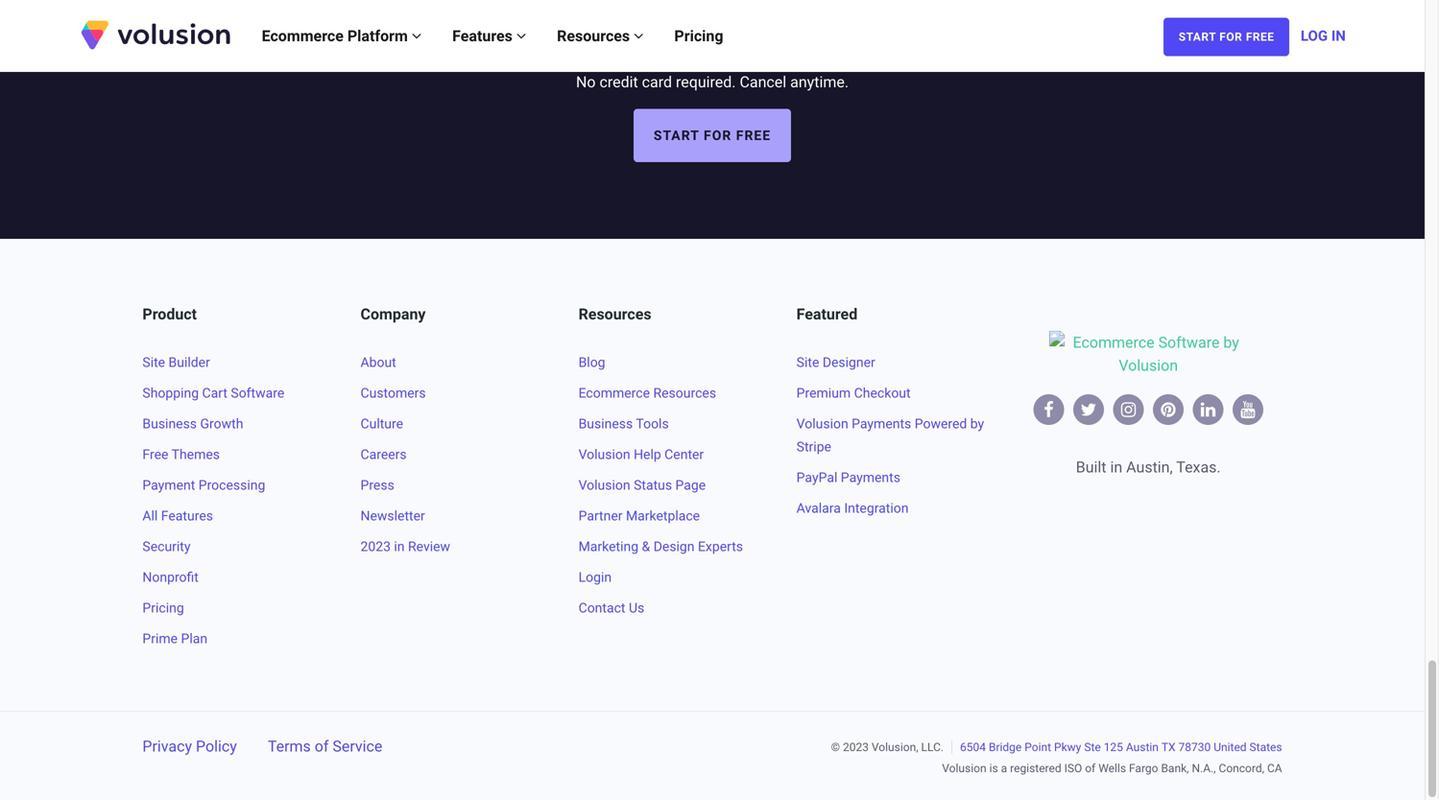 Task type: vqa. For each thing, say whether or not it's contained in the screenshot.
Start For Free link
yes



Task type: locate. For each thing, give the bounding box(es) containing it.
volusion payments powered by stripe link
[[797, 416, 984, 455]]

shopping cart software
[[142, 385, 284, 401]]

no
[[576, 73, 596, 91]]

1 horizontal spatial business
[[579, 416, 633, 432]]

volusion up "partner"
[[579, 478, 630, 493]]

required.
[[676, 73, 736, 91]]

volusion for volusion payments powered by stripe
[[797, 416, 848, 432]]

0 horizontal spatial pricing link
[[142, 600, 184, 616]]

payments inside the volusion payments powered by stripe
[[852, 416, 911, 432]]

volusion down business tools link
[[579, 447, 630, 463]]

2023 right the © at the bottom of the page
[[843, 741, 869, 755]]

privacy policy link
[[142, 738, 237, 756]]

2 angle down image from the left
[[634, 28, 644, 44]]

for
[[704, 128, 732, 143]]

angle down image right it
[[634, 28, 644, 44]]

all
[[142, 508, 158, 524]]

0 vertical spatial in
[[1110, 459, 1123, 477]]

volusion
[[797, 416, 848, 432], [579, 447, 630, 463], [579, 478, 630, 493], [942, 762, 987, 776]]

site up "premium"
[[797, 355, 819, 370]]

growth
[[200, 416, 243, 432]]

privacy policy
[[142, 738, 237, 756]]

terms of service link
[[268, 738, 383, 756]]

marketing & design experts
[[579, 539, 743, 555]]

angle down image right platform
[[412, 28, 422, 44]]

0 vertical spatial resources
[[557, 27, 634, 45]]

credit
[[600, 73, 638, 91]]

in
[[1110, 459, 1123, 477], [394, 539, 405, 555]]

0 vertical spatial payments
[[852, 416, 911, 432]]

site
[[142, 355, 165, 370], [797, 355, 819, 370]]

united states
[[1214, 741, 1282, 755]]

resources
[[557, 27, 634, 45], [579, 305, 652, 324], [653, 385, 716, 401]]

1 horizontal spatial 2023
[[843, 741, 869, 755]]

press link
[[361, 478, 394, 493]]

policy
[[196, 738, 237, 756]]

1 horizontal spatial free
[[618, 12, 701, 50]]

ste
[[1084, 741, 1101, 755]]

2023 down newsletter
[[361, 539, 391, 555]]

0 horizontal spatial 2023
[[361, 539, 391, 555]]

try
[[511, 12, 572, 50]]

1 horizontal spatial ecommerce
[[579, 385, 650, 401]]

angle down image inside ecommerce platform link
[[412, 28, 422, 44]]

start for free
[[1179, 30, 1275, 44]]

nonprofit
[[142, 570, 199, 586]]

14
[[773, 12, 811, 50]]

©
[[831, 741, 840, 755]]

site up shopping
[[142, 355, 165, 370]]

0 vertical spatial ecommerce
[[262, 27, 344, 45]]

0 vertical spatial pricing
[[674, 27, 723, 45]]

business growth
[[142, 416, 243, 432]]

6504 bridge point pkwy ste 125 austin tx 78730 united states
[[960, 741, 1282, 755]]

ecommerce for ecommerce platform
[[262, 27, 344, 45]]

1 angle down image from the left
[[412, 28, 422, 44]]

resources up no
[[557, 27, 634, 45]]

built
[[1076, 459, 1107, 477]]

free themes link
[[142, 447, 220, 463]]

paypal payments link
[[797, 470, 901, 486]]

point
[[1025, 741, 1051, 755]]

ecommerce left platform
[[262, 27, 344, 45]]

pricing link up prime
[[142, 600, 184, 616]]

1 vertical spatial pricing link
[[142, 600, 184, 616]]

follow volusion on facebook image
[[1044, 402, 1054, 419]]

avalara
[[797, 501, 841, 516]]

volusion down '6504'
[[942, 762, 987, 776]]

1 vertical spatial payments
[[841, 470, 901, 486]]

0 horizontal spatial pricing
[[142, 600, 184, 616]]

angle down image inside 'resources' link
[[634, 28, 644, 44]]

1 vertical spatial of
[[1085, 762, 1096, 776]]

2 site from the left
[[797, 355, 819, 370]]

is
[[990, 762, 998, 776]]

start for free link
[[1164, 18, 1290, 56]]

premium checkout
[[797, 385, 911, 401]]

free right the for
[[1246, 30, 1275, 44]]

site designer link
[[797, 355, 875, 370]]

0 horizontal spatial angle down image
[[412, 28, 422, 44]]

volusion inside the volusion payments powered by stripe
[[797, 416, 848, 432]]

login link
[[579, 570, 612, 586]]

blog link
[[579, 355, 605, 370]]

in right built
[[1110, 459, 1123, 477]]

0 horizontal spatial site
[[142, 355, 165, 370]]

ecommerce software by volusion image
[[1050, 331, 1247, 393]]

design
[[654, 539, 695, 555]]

partner marketplace link
[[579, 508, 700, 524]]

features
[[452, 27, 516, 45], [161, 508, 213, 524]]

1 vertical spatial in
[[394, 539, 405, 555]]

2 business from the left
[[579, 416, 633, 432]]

follow volusion on linkedin image
[[1201, 402, 1216, 419]]

1 vertical spatial features
[[161, 508, 213, 524]]

tools
[[636, 416, 669, 432]]

1 site from the left
[[142, 355, 165, 370]]

newsletter
[[361, 508, 425, 524]]

free up the payment
[[142, 447, 168, 463]]

software
[[231, 385, 284, 401]]

product
[[142, 305, 197, 324]]

us
[[629, 600, 645, 616]]

premium checkout link
[[797, 385, 911, 401]]

0 horizontal spatial business
[[142, 416, 197, 432]]

volusion status page link
[[579, 478, 706, 493]]

site for product
[[142, 355, 165, 370]]

0 vertical spatial of
[[315, 738, 329, 756]]

payments up integration
[[841, 470, 901, 486]]

pricing up prime
[[142, 600, 184, 616]]

angle down image for resources
[[634, 28, 644, 44]]

payments down checkout at the right of page
[[852, 416, 911, 432]]

resources up the blog
[[579, 305, 652, 324]]

payments for paypal
[[841, 470, 901, 486]]

pricing link up required. at the top of page
[[659, 7, 739, 65]]

ecommerce up business tools link
[[579, 385, 650, 401]]

payments for volusion
[[852, 416, 911, 432]]

site builder link
[[142, 355, 210, 370]]

2023
[[361, 539, 391, 555], [843, 741, 869, 755]]

free
[[618, 12, 701, 50], [1246, 30, 1275, 44], [142, 447, 168, 463]]

business for product
[[142, 416, 197, 432]]

free up card on the top left of page
[[618, 12, 701, 50]]

0 horizontal spatial in
[[394, 539, 405, 555]]

resources up tools
[[653, 385, 716, 401]]

1 horizontal spatial in
[[1110, 459, 1123, 477]]

© 2023 volusion, llc.
[[831, 741, 944, 755]]

service
[[333, 738, 383, 756]]

wells
[[1099, 762, 1126, 776]]

2 horizontal spatial free
[[1246, 30, 1275, 44]]

1 horizontal spatial angle down image
[[634, 28, 644, 44]]

business left tools
[[579, 416, 633, 432]]

of right terms
[[315, 738, 329, 756]]

0 horizontal spatial features
[[161, 508, 213, 524]]

volusion for volusion is a registered iso of wells fargo bank, n.a., concord, ca
[[942, 762, 987, 776]]

page
[[676, 478, 706, 493]]

business down shopping
[[142, 416, 197, 432]]

partner
[[579, 508, 623, 524]]

in left review
[[394, 539, 405, 555]]

volusion up stripe
[[797, 416, 848, 432]]

pricing up required. at the top of page
[[674, 27, 723, 45]]

1 horizontal spatial site
[[797, 355, 819, 370]]

contact us
[[579, 600, 645, 616]]

shopping cart software link
[[142, 385, 284, 401]]

2 vertical spatial resources
[[653, 385, 716, 401]]

1 horizontal spatial features
[[452, 27, 516, 45]]

built in austin, texas.
[[1076, 459, 1221, 477]]

start
[[1179, 30, 1216, 44]]

featured
[[797, 305, 858, 324]]

0 vertical spatial pricing link
[[659, 7, 739, 65]]

start for free
[[654, 128, 771, 143]]

volusion for volusion status page
[[579, 478, 630, 493]]

llc.
[[921, 741, 944, 755]]

payment
[[142, 478, 195, 493]]

angle down image
[[412, 28, 422, 44], [634, 28, 644, 44]]

about link
[[361, 355, 396, 370]]

avalara integration link
[[797, 501, 909, 516]]

paypal payments
[[797, 470, 901, 486]]

blog
[[579, 355, 605, 370]]

1 horizontal spatial pricing link
[[659, 7, 739, 65]]

of right the iso
[[1085, 762, 1096, 776]]

tx
[[1162, 741, 1176, 755]]

marketplace
[[626, 508, 700, 524]]

days
[[820, 12, 914, 50]]

1 vertical spatial ecommerce
[[579, 385, 650, 401]]

in for austin,
[[1110, 459, 1123, 477]]

1 business from the left
[[142, 416, 197, 432]]

0 horizontal spatial ecommerce
[[262, 27, 344, 45]]

6504
[[960, 741, 986, 755]]



Task type: describe. For each thing, give the bounding box(es) containing it.
business for resources
[[579, 416, 633, 432]]

no credit card required. cancel anytime.
[[576, 73, 849, 91]]

nonprofit link
[[142, 570, 199, 586]]

prime plan link
[[142, 631, 207, 647]]

site designer
[[797, 355, 875, 370]]

partner marketplace
[[579, 508, 700, 524]]

volusion for volusion help center
[[579, 447, 630, 463]]

volusion payments powered by stripe
[[797, 416, 984, 455]]

business tools
[[579, 416, 669, 432]]

plan
[[181, 631, 207, 647]]

in
[[1332, 27, 1346, 44]]

free for for
[[1246, 30, 1275, 44]]

1 vertical spatial pricing
[[142, 600, 184, 616]]

free themes
[[142, 447, 220, 463]]

fargo
[[1129, 762, 1158, 776]]

security link
[[142, 539, 191, 555]]

prime plan
[[142, 631, 207, 647]]

angle down image for ecommerce platform
[[412, 28, 422, 44]]

volusion is a registered iso of wells fargo bank, n.a., concord, ca
[[942, 762, 1282, 776]]

it
[[582, 12, 609, 50]]

designer
[[823, 355, 875, 370]]

customers
[[361, 385, 426, 401]]

prime
[[142, 631, 178, 647]]

1 horizontal spatial of
[[1085, 762, 1096, 776]]

125
[[1104, 741, 1123, 755]]

site for featured
[[797, 355, 819, 370]]

1 horizontal spatial pricing
[[674, 27, 723, 45]]

texas.
[[1176, 459, 1221, 477]]

log in link
[[1301, 7, 1346, 65]]

cancel
[[740, 73, 787, 91]]

review
[[408, 539, 450, 555]]

features link
[[437, 7, 542, 65]]

follow volusion on youtube image
[[1241, 402, 1256, 419]]

culture
[[361, 416, 403, 432]]

0 horizontal spatial of
[[315, 738, 329, 756]]

all features
[[142, 508, 213, 524]]

for
[[710, 12, 764, 50]]

about
[[361, 355, 396, 370]]

business tools link
[[579, 416, 669, 432]]

culture link
[[361, 416, 403, 432]]

a
[[1001, 762, 1007, 776]]

bridge
[[989, 741, 1022, 755]]

78730
[[1179, 741, 1211, 755]]

contact us link
[[579, 600, 645, 616]]

card
[[642, 73, 672, 91]]

newsletter link
[[361, 508, 425, 524]]

contact
[[579, 600, 626, 616]]

customers link
[[361, 385, 426, 401]]

careers
[[361, 447, 407, 463]]

avalara integration
[[797, 501, 909, 516]]

payment processing link
[[142, 478, 265, 493]]

company
[[361, 305, 426, 324]]

free for it
[[618, 12, 701, 50]]

volusion help center
[[579, 447, 704, 463]]

follow volusion on instagram image
[[1121, 402, 1136, 419]]

start
[[654, 128, 700, 143]]

status
[[634, 478, 672, 493]]

log
[[1301, 27, 1328, 44]]

stripe
[[797, 439, 831, 455]]

processing
[[199, 478, 265, 493]]

2023 in review link
[[361, 539, 450, 555]]

1 vertical spatial 2023
[[843, 741, 869, 755]]

ecommerce resources
[[579, 385, 716, 401]]

austin
[[1126, 741, 1159, 755]]

resources link
[[542, 7, 659, 65]]

angle down image
[[516, 28, 526, 44]]

ecommerce platform
[[262, 27, 412, 45]]

business growth link
[[142, 416, 243, 432]]

ecommerce for ecommerce resources
[[579, 385, 650, 401]]

integration
[[844, 501, 909, 516]]

terms
[[268, 738, 311, 756]]

marketing & design experts link
[[579, 539, 743, 555]]

follow volusion on pinterest image
[[1161, 402, 1176, 419]]

payment processing
[[142, 478, 265, 493]]

all features link
[[142, 508, 213, 524]]

pkwy
[[1054, 741, 1081, 755]]

volusion,
[[872, 741, 918, 755]]

0 vertical spatial 2023
[[361, 539, 391, 555]]

login
[[579, 570, 612, 586]]

follow volusion on twitter image
[[1081, 402, 1097, 419]]

0 horizontal spatial free
[[142, 447, 168, 463]]

shopping
[[142, 385, 199, 401]]

0 vertical spatial features
[[452, 27, 516, 45]]

ecommerce platform link
[[246, 7, 437, 65]]

volusion logo image
[[79, 19, 233, 51]]

1 vertical spatial resources
[[579, 305, 652, 324]]

platform
[[347, 27, 408, 45]]

help
[[634, 447, 661, 463]]

site builder
[[142, 355, 210, 370]]

volusion status page
[[579, 478, 706, 493]]

&
[[642, 539, 650, 555]]

for
[[1220, 30, 1243, 44]]

in for review
[[394, 539, 405, 555]]

try it free for 14 days
[[511, 12, 914, 50]]

press
[[361, 478, 394, 493]]

free
[[736, 128, 771, 143]]



